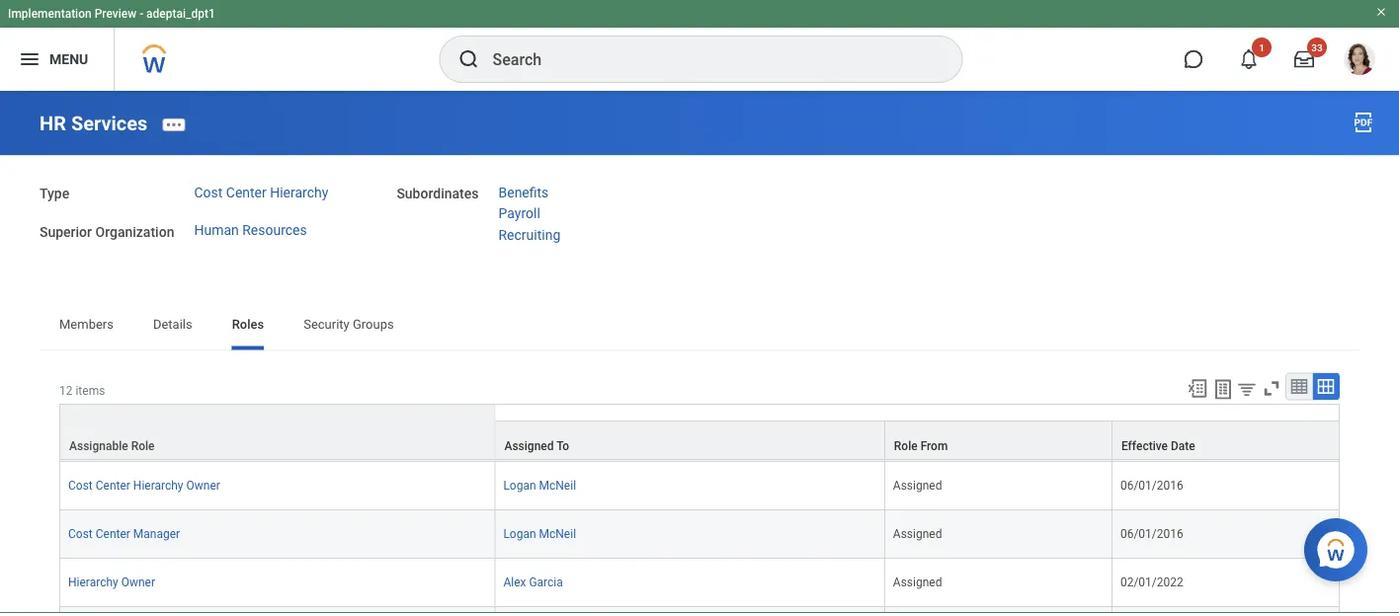 Task type: describe. For each thing, give the bounding box(es) containing it.
alex
[[503, 576, 526, 590]]

export to worksheets image
[[1212, 378, 1235, 402]]

assigned to
[[504, 440, 569, 453]]

profile logan mcneil image
[[1344, 43, 1376, 79]]

effective date
[[1122, 440, 1196, 453]]

center for cost center manager
[[96, 528, 130, 541]]

cost for cost center manager
[[68, 528, 93, 541]]

mcneil for cost center hierarchy owner
[[539, 479, 576, 493]]

human resources
[[194, 223, 307, 239]]

hierarchy for cost center hierarchy
[[270, 184, 328, 201]]

implementation preview -   adeptai_dpt1
[[8, 7, 215, 21]]

notifications element
[[1354, 40, 1370, 55]]

teresa
[[503, 431, 539, 445]]

Search Workday  search field
[[493, 38, 922, 81]]

benefits link
[[499, 184, 549, 201]]

33
[[1312, 42, 1323, 53]]

garcia
[[529, 576, 563, 590]]

cost for cost center hierarchy owner
[[68, 479, 93, 493]]

preview
[[95, 7, 137, 21]]

hierarchy inside hierarchy owner link
[[68, 576, 118, 590]]

assigned inside popup button
[[504, 440, 554, 453]]

export to excel image
[[1187, 378, 1209, 400]]

logan mcneil link for cost center manager
[[503, 524, 576, 541]]

role from button
[[885, 422, 1112, 459]]

cost center hierarchy owner link
[[68, 475, 220, 493]]

assignable
[[69, 440, 128, 453]]

12
[[59, 384, 73, 398]]

12 items
[[59, 384, 105, 398]]

logan mcneil for cost center hierarchy owner
[[503, 479, 576, 493]]

view printable version (pdf) image
[[1352, 111, 1376, 134]]

details
[[153, 317, 192, 332]]

logan for cost center hierarchy owner
[[503, 479, 536, 493]]

cost center manager link
[[68, 524, 180, 541]]

alex garcia
[[503, 576, 563, 590]]

cost for cost center hierarchy
[[194, 184, 223, 201]]

services
[[71, 112, 148, 135]]

implementation
[[8, 7, 92, 21]]

assigned for cost center hierarchy owner
[[893, 479, 942, 493]]

human
[[194, 223, 239, 239]]

0 horizontal spatial owner
[[121, 576, 155, 590]]

adeptai_dpt1
[[146, 7, 215, 21]]

to
[[557, 440, 569, 453]]

1
[[1259, 42, 1265, 53]]

33 button
[[1283, 38, 1327, 81]]

assigned for cost center manager
[[893, 528, 942, 541]]

teresa serrano link
[[503, 427, 583, 445]]

logan for cost center manager
[[503, 528, 536, 541]]

notifications large image
[[1239, 49, 1259, 69]]

items selected list
[[499, 184, 594, 243]]

type
[[40, 186, 69, 202]]

tab list inside hr services main content
[[40, 303, 1360, 351]]

1 row from the top
[[59, 365, 1340, 414]]

table image
[[1290, 377, 1309, 397]]

hr services link
[[40, 112, 148, 135]]

cost center manager
[[68, 528, 180, 541]]

assignable role button
[[60, 405, 495, 459]]

06/01/2016 for cost center manager
[[1121, 528, 1184, 541]]

groups
[[353, 317, 394, 332]]

-
[[139, 7, 143, 21]]

from
[[921, 440, 948, 453]]

hr
[[40, 112, 66, 135]]

assignable role row
[[59, 404, 1340, 460]]



Task type: vqa. For each thing, say whether or not it's contained in the screenshot.
the Garcia
yes



Task type: locate. For each thing, give the bounding box(es) containing it.
owner
[[186, 479, 220, 493], [121, 576, 155, 590]]

toolbar
[[1178, 373, 1340, 404]]

2 role from the left
[[894, 440, 918, 453]]

4 row from the top
[[59, 462, 1340, 511]]

hierarchy for cost center hierarchy owner
[[133, 479, 183, 493]]

logan down assigned to
[[503, 479, 536, 493]]

recruiting link
[[499, 227, 561, 243]]

0 vertical spatial hierarchy
[[270, 184, 328, 201]]

1 role from the left
[[131, 440, 155, 453]]

role inside popup button
[[131, 440, 155, 453]]

members
[[59, 317, 114, 332]]

2 06/01/2016 from the top
[[1121, 528, 1184, 541]]

hierarchy up manager
[[133, 479, 183, 493]]

cost inside 'link'
[[68, 479, 93, 493]]

1 vertical spatial owner
[[121, 576, 155, 590]]

effective date button
[[1113, 422, 1339, 459]]

items
[[76, 384, 105, 398]]

date
[[1171, 440, 1196, 453]]

row containing assigned to
[[59, 421, 1340, 460]]

fullscreen image
[[1261, 378, 1283, 400]]

logan mcneil
[[503, 479, 576, 493], [503, 528, 576, 541]]

payroll
[[499, 206, 540, 222]]

2 row from the top
[[59, 414, 1340, 462]]

logan mcneil down assigned to
[[503, 479, 576, 493]]

superior
[[40, 224, 92, 241]]

subordinates
[[397, 186, 479, 202]]

logan mcneil link for cost center hierarchy owner
[[503, 475, 576, 493]]

02/01/2022
[[1121, 576, 1184, 590]]

hierarchy owner
[[68, 576, 155, 590]]

hierarchy inside "cost center hierarchy owner" 'link'
[[133, 479, 183, 493]]

hr services main content
[[0, 91, 1399, 614]]

owner down assignable role popup button
[[186, 479, 220, 493]]

5 row from the top
[[59, 511, 1340, 559]]

1 vertical spatial 06/01/2016
[[1121, 528, 1184, 541]]

payroll link
[[499, 206, 540, 222]]

organization
[[95, 224, 174, 241]]

manager
[[133, 528, 180, 541]]

06/01/2016 down effective date
[[1121, 479, 1184, 493]]

human resources link
[[194, 223, 307, 239]]

hr services
[[40, 112, 148, 135]]

mcneil
[[539, 479, 576, 493], [539, 528, 576, 541]]

0 vertical spatial 06/01/2016
[[1121, 479, 1184, 493]]

cost down assignable
[[68, 479, 93, 493]]

justify image
[[18, 47, 42, 71]]

cost up human
[[194, 184, 223, 201]]

1 vertical spatial cost
[[68, 479, 93, 493]]

hierarchy up resources
[[270, 184, 328, 201]]

role inside "popup button"
[[894, 440, 918, 453]]

hierarchy
[[270, 184, 328, 201], [133, 479, 183, 493], [68, 576, 118, 590]]

cost up hierarchy owner link
[[68, 528, 93, 541]]

center
[[226, 184, 267, 201], [96, 479, 130, 493], [96, 528, 130, 541]]

toolbar inside hr services main content
[[1178, 373, 1340, 404]]

security
[[304, 317, 350, 332]]

assigned
[[504, 440, 554, 453], [893, 479, 942, 493], [893, 528, 942, 541], [893, 576, 942, 590]]

2 logan mcneil from the top
[[503, 528, 576, 541]]

2 logan mcneil link from the top
[[503, 524, 576, 541]]

center down 'assignable role'
[[96, 479, 130, 493]]

security groups
[[304, 317, 394, 332]]

logan up alex garcia link
[[503, 528, 536, 541]]

hierarchy owner link
[[68, 572, 155, 590]]

06/01/2016 for cost center hierarchy owner
[[1121, 479, 1184, 493]]

6 row from the top
[[59, 559, 1340, 608]]

menu button
[[0, 28, 114, 91]]

logan mcneil for cost center manager
[[503, 528, 576, 541]]

assignable role
[[69, 440, 155, 453]]

06/01/2016 up 02/01/2022
[[1121, 528, 1184, 541]]

cost center hierarchy owner
[[68, 479, 220, 493]]

inherited
[[893, 431, 940, 445]]

close environment banner image
[[1376, 6, 1387, 18]]

1 vertical spatial logan mcneil
[[503, 528, 576, 541]]

expand table image
[[1316, 377, 1336, 397]]

2 vertical spatial hierarchy
[[68, 576, 118, 590]]

row containing cost center manager
[[59, 511, 1340, 559]]

1 mcneil from the top
[[539, 479, 576, 493]]

mcneil up garcia at the bottom of page
[[539, 528, 576, 541]]

assigned to button
[[495, 422, 884, 459]]

cost center hierarchy link
[[194, 184, 328, 201]]

1 logan mcneil from the top
[[503, 479, 576, 493]]

hierarchy down cost center manager
[[68, 576, 118, 590]]

center for cost center hierarchy
[[226, 184, 267, 201]]

1 button
[[1227, 38, 1272, 81]]

1 horizontal spatial owner
[[186, 479, 220, 493]]

alex garcia link
[[503, 572, 563, 590]]

06/01/2016
[[1121, 479, 1184, 493], [1121, 528, 1184, 541]]

logan mcneil link down assigned to
[[503, 475, 576, 493]]

logan mcneil link
[[503, 475, 576, 493], [503, 524, 576, 541]]

tab list
[[40, 303, 1360, 351]]

center for cost center hierarchy owner
[[96, 479, 130, 493]]

role
[[131, 440, 155, 453], [894, 440, 918, 453]]

0 vertical spatial cost
[[194, 184, 223, 201]]

2 logan from the top
[[503, 528, 536, 541]]

mcneil for cost center manager
[[539, 528, 576, 541]]

cost center hierarchy
[[194, 184, 328, 201]]

role left from
[[894, 440, 918, 453]]

0 vertical spatial owner
[[186, 479, 220, 493]]

0 vertical spatial center
[[226, 184, 267, 201]]

owner down cost center manager
[[121, 576, 155, 590]]

7 row from the top
[[59, 608, 1340, 614]]

select to filter grid data image
[[1236, 379, 1258, 400]]

owner inside 'link'
[[186, 479, 220, 493]]

0 horizontal spatial role
[[131, 440, 155, 453]]

1 vertical spatial mcneil
[[539, 528, 576, 541]]

teresa serrano
[[503, 431, 583, 445]]

cost
[[194, 184, 223, 201], [68, 479, 93, 493], [68, 528, 93, 541]]

tab list containing members
[[40, 303, 1360, 351]]

serrano
[[542, 431, 583, 445]]

resources
[[242, 223, 307, 239]]

1 06/01/2016 from the top
[[1121, 479, 1184, 493]]

row containing teresa serrano
[[59, 414, 1340, 462]]

logan mcneil link up alex garcia link
[[503, 524, 576, 541]]

menu banner
[[0, 0, 1399, 91]]

0 vertical spatial logan
[[503, 479, 536, 493]]

role up "cost center hierarchy owner" 'link'
[[131, 440, 155, 453]]

effective
[[1122, 440, 1168, 453]]

0 vertical spatial mcneil
[[539, 479, 576, 493]]

0 vertical spatial logan mcneil
[[503, 479, 576, 493]]

2 vertical spatial cost
[[68, 528, 93, 541]]

1 vertical spatial logan
[[503, 528, 536, 541]]

2 vertical spatial center
[[96, 528, 130, 541]]

cell
[[59, 365, 495, 414], [495, 365, 885, 414], [885, 365, 1113, 414], [1113, 365, 1340, 414], [59, 414, 495, 462], [1113, 414, 1340, 462], [59, 608, 495, 614], [495, 608, 885, 614], [885, 608, 1113, 614], [1113, 608, 1340, 614]]

1 vertical spatial logan mcneil link
[[503, 524, 576, 541]]

inbox large image
[[1295, 49, 1314, 69]]

0 vertical spatial logan mcneil link
[[503, 475, 576, 493]]

recruiting
[[499, 227, 561, 243]]

1 vertical spatial center
[[96, 479, 130, 493]]

2 horizontal spatial hierarchy
[[270, 184, 328, 201]]

mcneil down to
[[539, 479, 576, 493]]

1 vertical spatial hierarchy
[[133, 479, 183, 493]]

logan mcneil up alex garcia link
[[503, 528, 576, 541]]

benefits
[[499, 184, 549, 201]]

3 row from the top
[[59, 421, 1340, 460]]

1 logan from the top
[[503, 479, 536, 493]]

row containing hierarchy owner
[[59, 559, 1340, 608]]

center inside 'link'
[[96, 479, 130, 493]]

roles
[[232, 317, 264, 332]]

superior organization
[[40, 224, 174, 241]]

role from
[[894, 440, 948, 453]]

1 horizontal spatial role
[[894, 440, 918, 453]]

assigned for hierarchy owner
[[893, 576, 942, 590]]

center left manager
[[96, 528, 130, 541]]

0 horizontal spatial hierarchy
[[68, 576, 118, 590]]

1 horizontal spatial hierarchy
[[133, 479, 183, 493]]

search image
[[457, 47, 481, 71]]

row
[[59, 365, 1340, 414], [59, 414, 1340, 462], [59, 421, 1340, 460], [59, 462, 1340, 511], [59, 511, 1340, 559], [59, 559, 1340, 608], [59, 608, 1340, 614]]

row containing cost center hierarchy owner
[[59, 462, 1340, 511]]

menu
[[49, 51, 88, 67]]

center up human resources in the left of the page
[[226, 184, 267, 201]]

logan
[[503, 479, 536, 493], [503, 528, 536, 541]]

2 mcneil from the top
[[539, 528, 576, 541]]

1 logan mcneil link from the top
[[503, 475, 576, 493]]



